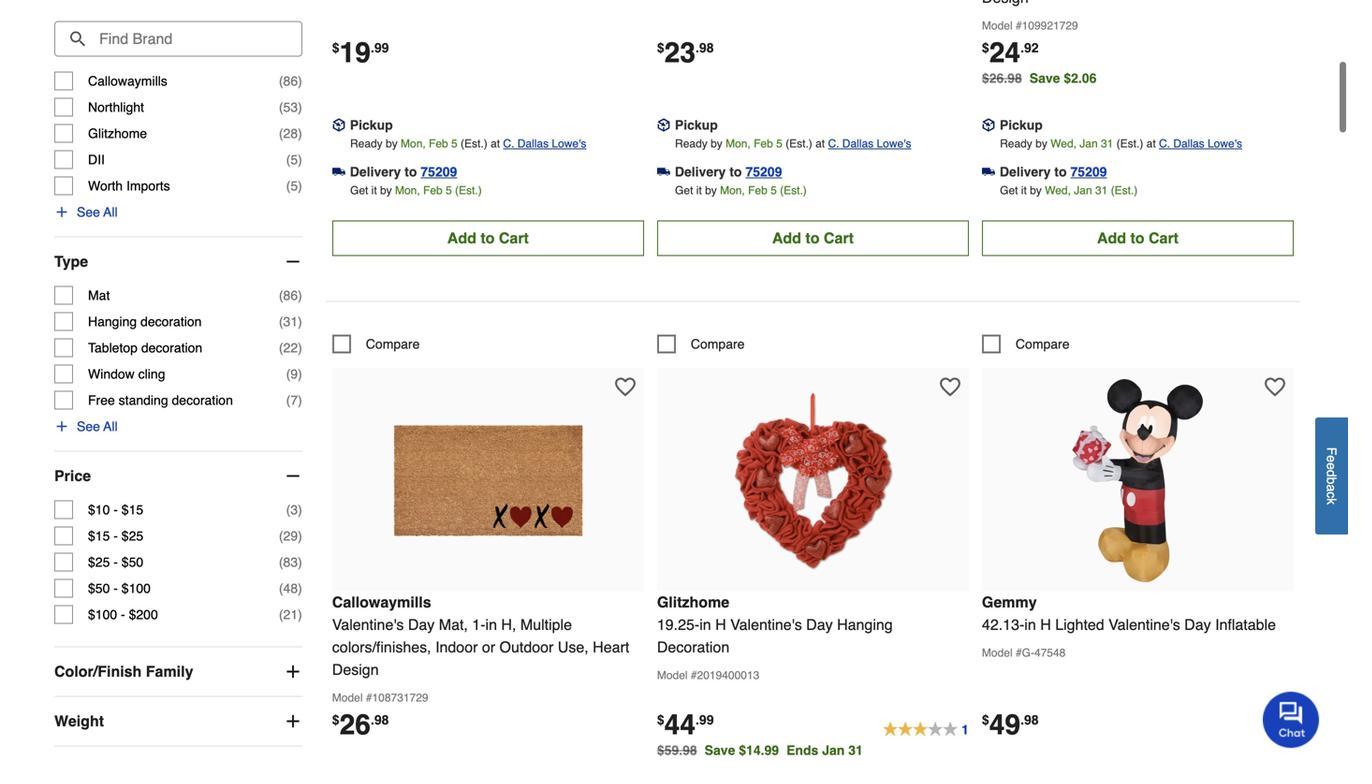 Task type: locate. For each thing, give the bounding box(es) containing it.
save for $2.06
[[1030, 71, 1061, 86]]

( 5 ) for dii
[[286, 152, 302, 167]]

0 horizontal spatial 75209
[[421, 164, 457, 179]]

pickup down $26.98 save $2.06
[[1000, 117, 1043, 132]]

1 vertical spatial see
[[77, 419, 100, 434]]

h inside gemmy 42.13-in h lighted valentine's day inflatable
[[1041, 616, 1051, 633]]

mon,
[[401, 137, 426, 150], [726, 137, 751, 150], [395, 184, 420, 197], [720, 184, 745, 197]]

valentine's right lighted
[[1109, 616, 1181, 633]]

$ 44 .99
[[657, 709, 714, 741]]

1 dallas from the left
[[518, 137, 549, 150]]

0 horizontal spatial $50
[[88, 581, 110, 596]]

9 ) from the top
[[298, 367, 302, 382]]

- down the $10 - $15
[[114, 529, 118, 544]]

1 c. dallas lowe's button from the left
[[503, 134, 587, 153]]

# for gemmy 42.13-in h lighted valentine's day inflatable
[[1016, 647, 1022, 660]]

1 horizontal spatial lowe's
[[877, 137, 912, 150]]

# up '$ 26 .98'
[[366, 691, 372, 705]]

1 horizontal spatial get
[[675, 184, 693, 197]]

.98 for 49
[[1021, 713, 1039, 728]]

save for $14.99
[[705, 743, 736, 758]]

0 vertical spatial $15
[[122, 503, 143, 517]]

hanging inside the glitzhome 19.25-in h valentine's day hanging decoration
[[837, 616, 893, 633]]

2 86 from the top
[[283, 288, 298, 303]]

28
[[283, 126, 298, 141]]

1 horizontal spatial pickup image
[[982, 119, 995, 132]]

) for callowaymills
[[298, 74, 302, 89]]

jan right ends
[[822, 743, 845, 758]]

2 pickup image from the left
[[982, 119, 995, 132]]

3 at from the left
[[1147, 137, 1156, 150]]

delivery to 75209 for ready by wed, jan 31 (est.) at c. dallas lowe's's pickup image's 75209 button
[[1000, 164, 1107, 179]]

multiple
[[521, 616, 572, 633]]

0 horizontal spatial $100
[[88, 607, 117, 622]]

wed, down "ready by wed, jan 31 (est.) at c. dallas lowe's" at the right of the page
[[1045, 184, 1071, 197]]

pickup right pickup icon
[[675, 117, 718, 132]]

(
[[279, 74, 283, 89], [279, 100, 283, 115], [279, 126, 283, 141], [286, 152, 291, 167], [286, 178, 291, 193], [279, 288, 283, 303], [279, 314, 283, 329], [279, 340, 283, 355], [286, 367, 291, 382], [286, 393, 291, 408], [286, 503, 291, 517], [279, 529, 283, 544], [279, 555, 283, 570], [279, 581, 283, 596], [279, 607, 283, 622]]

lowe's for c. dallas lowe's button corresponding to ready by wed, jan 31 (est.) at c. dallas lowe's's pickup image's 75209 button
[[1208, 137, 1243, 150]]

jan up get it by wed, jan 31 (est.)
[[1080, 137, 1098, 150]]

2 horizontal spatial get
[[1000, 184, 1018, 197]]

2 horizontal spatial cart
[[1149, 229, 1179, 247]]

( for window cling
[[286, 367, 291, 382]]

1 horizontal spatial c.
[[828, 137, 840, 150]]

see all for plus image over type
[[77, 205, 118, 220]]

truck filled image
[[332, 165, 345, 178], [657, 165, 670, 178]]

0 vertical spatial see all
[[77, 205, 118, 220]]

$ for 24
[[982, 40, 990, 55]]

3 delivery to 75209 from the left
[[1000, 164, 1107, 179]]

0 vertical spatial 86
[[283, 74, 298, 89]]

0 horizontal spatial compare
[[366, 337, 420, 352]]

delivery
[[350, 164, 401, 179], [675, 164, 726, 179], [1000, 164, 1051, 179]]

2019400013
[[697, 669, 760, 682]]

pickup image
[[332, 119, 345, 132], [982, 119, 995, 132]]

k
[[1325, 498, 1340, 505]]

1 horizontal spatial delivery
[[675, 164, 726, 179]]

was price $26.98 element
[[982, 66, 1030, 86]]

2 horizontal spatial add
[[1097, 229, 1127, 247]]

0 horizontal spatial glitzhome
[[88, 126, 147, 141]]

mat,
[[439, 616, 468, 633]]

jan for $59.98 save $14.99 ends jan 31
[[822, 743, 845, 758]]

2 ready from the left
[[675, 137, 708, 150]]

.98 inside $ 49 .98
[[1021, 713, 1039, 728]]

model # 108731729
[[332, 691, 429, 705]]

1 all from the top
[[103, 205, 118, 220]]

1 it from the left
[[371, 184, 377, 197]]

get it by wed, jan 31 (est.)
[[1000, 184, 1138, 197]]

1 vertical spatial $25
[[88, 555, 110, 570]]

2 truck filled image from the left
[[657, 165, 670, 178]]

0 horizontal spatial delivery to 75209
[[350, 164, 457, 179]]

2 e from the top
[[1325, 463, 1340, 470]]

0 horizontal spatial pickup
[[350, 117, 393, 132]]

1 horizontal spatial $50
[[122, 555, 143, 570]]

3 get from the left
[[1000, 184, 1018, 197]]

) for $10 - $15
[[298, 503, 302, 517]]

3 c. from the left
[[1159, 137, 1171, 150]]

( for free standing decoration
[[286, 393, 291, 408]]

see all down worth
[[77, 205, 118, 220]]

0 vertical spatial callowaymills
[[88, 74, 167, 89]]

2 day from the left
[[806, 616, 833, 633]]

) for glitzhome
[[298, 126, 302, 141]]

1 lowe's from the left
[[552, 137, 587, 150]]

in
[[486, 616, 497, 633], [700, 616, 711, 633], [1025, 616, 1036, 633]]

$ for 26
[[332, 713, 340, 728]]

in inside the glitzhome 19.25-in h valentine's day hanging decoration
[[700, 616, 711, 633]]

1 horizontal spatial add to cart
[[772, 229, 854, 247]]

in up g- at the bottom right of page
[[1025, 616, 1036, 633]]

minus image inside price "button"
[[284, 467, 302, 486]]

109921729
[[1022, 19, 1079, 32]]

glitzhome down the northlight
[[88, 126, 147, 141]]

$50 up $50 - $100
[[122, 555, 143, 570]]

1 horizontal spatial add
[[772, 229, 802, 247]]

1 horizontal spatial 75209
[[746, 164, 782, 179]]

all down worth
[[103, 205, 118, 220]]

) for $15 - $25
[[298, 529, 302, 544]]

0 horizontal spatial lowe's
[[552, 137, 587, 150]]

2 horizontal spatial add to cart button
[[982, 220, 1294, 256]]

save
[[1030, 71, 1061, 86], [705, 743, 736, 758]]

hanging
[[88, 314, 137, 329], [837, 616, 893, 633]]

1 vertical spatial .99
[[696, 713, 714, 728]]

pickup
[[350, 117, 393, 132], [675, 117, 718, 132], [1000, 117, 1043, 132]]

h inside the glitzhome 19.25-in h valentine's day hanging decoration
[[716, 616, 726, 633]]

0 horizontal spatial hanging
[[88, 314, 137, 329]]

jan down "ready by wed, jan 31 (est.) at c. dallas lowe's" at the right of the page
[[1074, 184, 1093, 197]]

see down worth
[[77, 205, 100, 220]]

decoration for hanging decoration
[[141, 314, 202, 329]]

2 ( 5 ) from the top
[[286, 178, 302, 193]]

.98 inside '$ 26 .98'
[[371, 713, 389, 728]]

)
[[298, 74, 302, 89], [298, 100, 302, 115], [298, 126, 302, 141], [298, 152, 302, 167], [298, 178, 302, 193], [298, 288, 302, 303], [298, 314, 302, 329], [298, 340, 302, 355], [298, 367, 302, 382], [298, 393, 302, 408], [298, 503, 302, 517], [298, 529, 302, 544], [298, 555, 302, 570], [298, 581, 302, 596], [298, 607, 302, 622]]

2 ( 86 ) from the top
[[279, 288, 302, 303]]

$ inside $ 24 .92
[[982, 40, 990, 55]]

2 pickup from the left
[[675, 117, 718, 132]]

$ 23 .98
[[657, 36, 714, 69]]

1 horizontal spatial add to cart button
[[657, 220, 969, 256]]

cart
[[499, 229, 529, 247], [824, 229, 854, 247], [1149, 229, 1179, 247]]

it for pickup icon's truck filled image
[[696, 184, 702, 197]]

1 horizontal spatial get it by mon, feb 5 (est.)
[[675, 184, 807, 197]]

1 add from the left
[[447, 229, 477, 247]]

indoor
[[436, 639, 478, 656]]

callowaymills up colors/finishes,
[[332, 594, 431, 611]]

ready for pickup image associated with ready by mon, feb 5 (est.) at c. dallas lowe's
[[350, 137, 383, 150]]

gemmy 42.13-in h lighted valentine's day inflatable
[[982, 594, 1276, 633]]

0 vertical spatial .99
[[371, 40, 389, 55]]

callowaymills inside callowaymills valentine's day mat, 1-in h, multiple colors/finishes, indoor or outdoor use, heart design
[[332, 594, 431, 611]]

3 ) from the top
[[298, 126, 302, 141]]

1 see from the top
[[77, 205, 100, 220]]

c. dallas lowe's button for ready by wed, jan 31 (est.) at c. dallas lowe's's pickup image's 75209 button
[[1159, 134, 1243, 153]]

0 vertical spatial see
[[77, 205, 100, 220]]

75209 button
[[421, 162, 457, 181], [746, 162, 782, 181], [1071, 162, 1107, 181]]

valentine's up 2019400013
[[731, 616, 802, 633]]

2 add to cart button from the left
[[657, 220, 969, 256]]

6 ) from the top
[[298, 288, 302, 303]]

( 86 ) up the ( 53 ) at top left
[[279, 74, 302, 89]]

2 it from the left
[[696, 184, 702, 197]]

2 vertical spatial decoration
[[172, 393, 233, 408]]

callowaymills up the northlight
[[88, 74, 167, 89]]

0 horizontal spatial get it by mon, feb 5 (est.)
[[350, 184, 482, 197]]

1 see all button from the top
[[54, 203, 118, 222]]

$ inside $ 49 .98
[[982, 713, 990, 728]]

.92
[[1021, 40, 1039, 55]]

ready
[[350, 137, 383, 150], [675, 137, 708, 150], [1000, 137, 1033, 150]]

model # 109921729
[[982, 19, 1079, 32]]

2 valentine's from the left
[[731, 616, 802, 633]]

.99 inside $ 44 .99
[[696, 713, 714, 728]]

8 ) from the top
[[298, 340, 302, 355]]

( 5 ) for worth imports
[[286, 178, 302, 193]]

compare inside the 5013211733 element
[[691, 337, 745, 352]]

plus image inside weight button
[[284, 712, 302, 731]]

(est.)
[[461, 137, 488, 150], [786, 137, 813, 150], [1117, 137, 1144, 150], [455, 184, 482, 197], [780, 184, 807, 197], [1111, 184, 1138, 197]]

1 pickup image from the left
[[332, 119, 345, 132]]

2 horizontal spatial .98
[[1021, 713, 1039, 728]]

3 cart from the left
[[1149, 229, 1179, 247]]

heart outline image
[[940, 377, 961, 397], [1265, 377, 1286, 397]]

- right $10
[[114, 503, 118, 517]]

2 horizontal spatial valentine's
[[1109, 616, 1181, 633]]

2 dallas from the left
[[843, 137, 874, 150]]

0 vertical spatial see all button
[[54, 203, 118, 222]]

2 see from the top
[[77, 419, 100, 434]]

$25
[[122, 529, 143, 544], [88, 555, 110, 570]]

1 ( 86 ) from the top
[[279, 74, 302, 89]]

at
[[491, 137, 500, 150], [816, 137, 825, 150], [1147, 137, 1156, 150]]

0 horizontal spatial ready
[[350, 137, 383, 150]]

chat invite button image
[[1263, 691, 1320, 748]]

add for 3rd add to cart button
[[1097, 229, 1127, 247]]

1 vertical spatial see all
[[77, 419, 118, 434]]

see all button down worth
[[54, 203, 118, 222]]

7
[[291, 393, 298, 408]]

86 for mat
[[283, 288, 298, 303]]

1 minus image from the top
[[284, 252, 302, 271]]

1 vertical spatial $50
[[88, 581, 110, 596]]

plus image left 26
[[284, 712, 302, 731]]

3
[[291, 503, 298, 517]]

valentine's up colors/finishes,
[[332, 616, 404, 633]]

1 horizontal spatial ready
[[675, 137, 708, 150]]

h for valentine's
[[716, 616, 726, 633]]

( for $25 - $50
[[279, 555, 283, 570]]

add
[[447, 229, 477, 247], [772, 229, 802, 247], [1097, 229, 1127, 247]]

2 get from the left
[[675, 184, 693, 197]]

minus image for type
[[284, 252, 302, 271]]

4 ) from the top
[[298, 152, 302, 167]]

to
[[405, 164, 417, 179], [730, 164, 742, 179], [1055, 164, 1067, 179], [481, 229, 495, 247], [806, 229, 820, 247], [1131, 229, 1145, 247]]

add for second add to cart button from the right
[[772, 229, 802, 247]]

1 button
[[883, 712, 969, 738]]

1 cart from the left
[[499, 229, 529, 247]]

1 horizontal spatial compare
[[691, 337, 745, 352]]

2 minus image from the top
[[284, 467, 302, 486]]

( for $15 - $25
[[279, 529, 283, 544]]

.98 inside $ 23 .98
[[696, 40, 714, 55]]

pickup image for ready by wed, jan 31 (est.) at c. dallas lowe's
[[982, 119, 995, 132]]

plus image up type
[[54, 205, 69, 220]]

save down the ".92"
[[1030, 71, 1061, 86]]

11 ) from the top
[[298, 503, 302, 517]]

in for 19.25-
[[700, 616, 711, 633]]

0 horizontal spatial .98
[[371, 713, 389, 728]]

delivery to 75209 for 75209 button related to pickup image associated with ready by mon, feb 5 (est.) at c. dallas lowe's
[[350, 164, 457, 179]]

( 86 )
[[279, 74, 302, 89], [279, 288, 302, 303]]

1 ready from the left
[[350, 137, 383, 150]]

glitzhome inside the glitzhome 19.25-in h valentine's day hanging decoration
[[657, 594, 730, 611]]

decoration up cling
[[141, 340, 202, 355]]

model down 42.13-
[[982, 647, 1013, 660]]

f e e d b a c k button
[[1316, 418, 1349, 535]]

0 horizontal spatial h
[[716, 616, 726, 633]]

1 horizontal spatial cart
[[824, 229, 854, 247]]

all for plus image on top of price
[[103, 419, 118, 434]]

.99 inside $ 19 .99
[[371, 40, 389, 55]]

5
[[451, 137, 458, 150], [776, 137, 783, 150], [291, 152, 298, 167], [291, 178, 298, 193], [446, 184, 452, 197], [771, 184, 777, 197]]

3 it from the left
[[1022, 184, 1027, 197]]

hanging decoration
[[88, 314, 202, 329]]

19.25-
[[657, 616, 700, 633]]

2 delivery to 75209 from the left
[[675, 164, 782, 179]]

in inside callowaymills valentine's day mat, 1-in h, multiple colors/finishes, indoor or outdoor use, heart design
[[486, 616, 497, 633]]

free standing decoration
[[88, 393, 233, 408]]

ends jan 31 element
[[787, 743, 871, 758]]

) for mat
[[298, 288, 302, 303]]

2 ready by mon, feb 5 (est.) at c. dallas lowe's from the left
[[675, 137, 912, 150]]

1 get it by mon, feb 5 (est.) from the left
[[350, 184, 482, 197]]

2 add from the left
[[772, 229, 802, 247]]

3 c. dallas lowe's button from the left
[[1159, 134, 1243, 153]]

day
[[408, 616, 435, 633], [806, 616, 833, 633], [1185, 616, 1211, 633]]

( 86 ) up ( 31 )
[[279, 288, 302, 303]]

0 vertical spatial jan
[[1080, 137, 1098, 150]]

1 vertical spatial minus image
[[284, 467, 302, 486]]

in inside gemmy 42.13-in h lighted valentine's day inflatable
[[1025, 616, 1036, 633]]

12 ) from the top
[[298, 529, 302, 544]]

see all down free
[[77, 419, 118, 434]]

24
[[990, 36, 1021, 69]]

- down $25 - $50
[[114, 581, 118, 596]]

get for ready by wed, jan 31 (est.) at c. dallas lowe's's pickup image
[[1000, 184, 1018, 197]]

wed, up get it by wed, jan 31 (est.)
[[1051, 137, 1077, 150]]

0 horizontal spatial add to cart
[[447, 229, 529, 247]]

1 pickup from the left
[[350, 117, 393, 132]]

all down free
[[103, 419, 118, 434]]

1 vertical spatial decoration
[[141, 340, 202, 355]]

1 vertical spatial all
[[103, 419, 118, 434]]

- for $15
[[114, 529, 118, 544]]

1 horizontal spatial truck filled image
[[657, 165, 670, 178]]

3 dallas from the left
[[1174, 137, 1205, 150]]

$59.98
[[657, 743, 697, 758]]

( 53 )
[[279, 100, 302, 115]]

42.13-
[[982, 616, 1025, 633]]

delivery for 75209 button related to pickup image associated with ready by mon, feb 5 (est.) at c. dallas lowe's
[[350, 164, 401, 179]]

compare inside 5014223959 element
[[366, 337, 420, 352]]

model down "decoration"
[[657, 669, 688, 682]]

truck filled image for pickup image associated with ready by mon, feb 5 (est.) at c. dallas lowe's
[[332, 165, 345, 178]]

see all button
[[54, 203, 118, 222], [54, 417, 118, 436]]

.99 for 19
[[371, 40, 389, 55]]

see all for plus image on top of price
[[77, 419, 118, 434]]

$50
[[122, 555, 143, 570], [88, 581, 110, 596]]

1 horizontal spatial .98
[[696, 40, 714, 55]]

.98 for 26
[[371, 713, 389, 728]]

1 ) from the top
[[298, 74, 302, 89]]

# down "decoration"
[[691, 669, 697, 682]]

) for hanging decoration
[[298, 314, 302, 329]]

3 compare from the left
[[1016, 337, 1070, 352]]

5014223959 element
[[332, 335, 420, 353]]

1 horizontal spatial h
[[1041, 616, 1051, 633]]

$ inside $ 23 .98
[[657, 40, 665, 55]]

$15 - $25
[[88, 529, 143, 544]]

$2.06
[[1064, 71, 1097, 86]]

valentine's inside the glitzhome 19.25-in h valentine's day hanging decoration
[[731, 616, 802, 633]]

1 75209 button from the left
[[421, 162, 457, 181]]

3 pickup from the left
[[1000, 117, 1043, 132]]

2 horizontal spatial add to cart
[[1097, 229, 1179, 247]]

$25 down the $10 - $15
[[122, 529, 143, 544]]

3 valentine's from the left
[[1109, 616, 1181, 633]]

1 vertical spatial callowaymills
[[332, 594, 431, 611]]

3 add to cart button from the left
[[982, 220, 1294, 256]]

0 horizontal spatial save
[[705, 743, 736, 758]]

save left $14.99
[[705, 743, 736, 758]]

glitzhome up 19.25-
[[657, 594, 730, 611]]

1 horizontal spatial callowaymills
[[332, 594, 431, 611]]

5 ) from the top
[[298, 178, 302, 193]]

86 up the ( 53 ) at top left
[[283, 74, 298, 89]]

see down free
[[77, 419, 100, 434]]

3 75209 button from the left
[[1071, 162, 1107, 181]]

1 ready by mon, feb 5 (est.) at c. dallas lowe's from the left
[[350, 137, 587, 150]]

pickup image up truck filled icon at the right of the page
[[982, 119, 995, 132]]

2 horizontal spatial c. dallas lowe's button
[[1159, 134, 1243, 153]]

0 horizontal spatial at
[[491, 137, 500, 150]]

0 horizontal spatial delivery
[[350, 164, 401, 179]]

Find Brand text field
[[54, 21, 302, 57]]

1 horizontal spatial glitzhome
[[657, 594, 730, 611]]

compare
[[366, 337, 420, 352], [691, 337, 745, 352], [1016, 337, 1070, 352]]

7 ) from the top
[[298, 314, 302, 329]]

was price $59.98 element
[[657, 738, 705, 758]]

truck filled image for pickup icon
[[657, 165, 670, 178]]

$ inside $ 44 .99
[[657, 713, 665, 728]]

22
[[283, 340, 298, 355]]

0 vertical spatial minus image
[[284, 252, 302, 271]]

day inside gemmy 42.13-in h lighted valentine's day inflatable
[[1185, 616, 1211, 633]]

$ inside $ 19 .99
[[332, 40, 340, 55]]

1 horizontal spatial ready by mon, feb 5 (est.) at c. dallas lowe's
[[675, 137, 912, 150]]

1 vertical spatial glitzhome
[[657, 594, 730, 611]]

model for gemmy 42.13-in h lighted valentine's day inflatable
[[982, 647, 1013, 660]]

13 ) from the top
[[298, 555, 302, 570]]

callowaymills for callowaymills
[[88, 74, 167, 89]]

3 ready from the left
[[1000, 137, 1033, 150]]

compare for 5014223959 element
[[366, 337, 420, 352]]

ready right 28 on the left top of page
[[350, 137, 383, 150]]

75209 button for pickup image associated with ready by mon, feb 5 (est.) at c. dallas lowe's
[[421, 162, 457, 181]]

.98 for 23
[[696, 40, 714, 55]]

5013211733 element
[[657, 335, 745, 353]]

86 for callowaymills
[[283, 74, 298, 89]]

( for $10 - $15
[[286, 503, 291, 517]]

compare inside 5013224075 element
[[1016, 337, 1070, 352]]

1 see all from the top
[[77, 205, 118, 220]]

10 ) from the top
[[298, 393, 302, 408]]

2 horizontal spatial delivery
[[1000, 164, 1051, 179]]

2 c. from the left
[[828, 137, 840, 150]]

$50 down $25 - $50
[[88, 581, 110, 596]]

dallas for c. dallas lowe's button associated with pickup icon's 75209 button
[[843, 137, 874, 150]]

add to cart
[[447, 229, 529, 247], [772, 229, 854, 247], [1097, 229, 1179, 247]]

0 horizontal spatial c.
[[503, 137, 515, 150]]

model up 24
[[982, 19, 1013, 32]]

1 horizontal spatial it
[[696, 184, 702, 197]]

pickup down $ 19 .99
[[350, 117, 393, 132]]

2 cart from the left
[[824, 229, 854, 247]]

0 horizontal spatial .99
[[371, 40, 389, 55]]

- for $100
[[121, 607, 125, 622]]

0 vertical spatial all
[[103, 205, 118, 220]]

2 compare from the left
[[691, 337, 745, 352]]

1 compare from the left
[[366, 337, 420, 352]]

- for $25
[[114, 555, 118, 570]]

( for $50 - $100
[[279, 581, 283, 596]]

h up 47548
[[1041, 616, 1051, 633]]

actual price $19.99 element
[[332, 36, 389, 69]]

valentine's
[[332, 616, 404, 633], [731, 616, 802, 633], [1109, 616, 1181, 633]]

31 right ends
[[849, 743, 863, 758]]

decoration for tabletop decoration
[[141, 340, 202, 355]]

0 vertical spatial $25
[[122, 529, 143, 544]]

$100 up $200
[[122, 581, 151, 596]]

2 75209 button from the left
[[746, 162, 782, 181]]

$15 down $10
[[88, 529, 110, 544]]

get
[[350, 184, 368, 197], [675, 184, 693, 197], [1000, 184, 1018, 197]]

$25 down $15 - $25
[[88, 555, 110, 570]]

1 delivery to 75209 from the left
[[350, 164, 457, 179]]

ready down actual price $23.98 element
[[675, 137, 708, 150]]

minus image inside the type button
[[284, 252, 302, 271]]

price
[[54, 467, 91, 485]]

see all
[[77, 205, 118, 220], [77, 419, 118, 434]]

2 delivery from the left
[[675, 164, 726, 179]]

minus image
[[284, 252, 302, 271], [284, 467, 302, 486]]

0 horizontal spatial $15
[[88, 529, 110, 544]]

decoration right standing
[[172, 393, 233, 408]]

ready down '$26.98'
[[1000, 137, 1033, 150]]

type
[[54, 253, 88, 270]]

0 vertical spatial ( 5 )
[[286, 152, 302, 167]]

0 horizontal spatial pickup image
[[332, 119, 345, 132]]

e up d
[[1325, 455, 1340, 463]]

0 horizontal spatial callowaymills
[[88, 74, 167, 89]]

callowaymills for callowaymills valentine's day mat, 1-in h, multiple colors/finishes, indoor or outdoor use, heart design
[[332, 594, 431, 611]]

in up "decoration"
[[700, 616, 711, 633]]

delivery for ready by wed, jan 31 (est.) at c. dallas lowe's's pickup image's 75209 button
[[1000, 164, 1051, 179]]

$15 up $15 - $25
[[122, 503, 143, 517]]

- for $50
[[114, 581, 118, 596]]

0 horizontal spatial cart
[[499, 229, 529, 247]]

1 horizontal spatial at
[[816, 137, 825, 150]]

0 horizontal spatial add
[[447, 229, 477, 247]]

2 in from the left
[[700, 616, 711, 633]]

plus image
[[54, 205, 69, 220], [54, 419, 69, 434], [284, 663, 302, 681], [284, 712, 302, 731]]

2 horizontal spatial lowe's
[[1208, 137, 1243, 150]]

.99 for 44
[[696, 713, 714, 728]]

in left h,
[[486, 616, 497, 633]]

3 add to cart from the left
[[1097, 229, 1179, 247]]

( 28 )
[[279, 126, 302, 141]]

3 lowe's from the left
[[1208, 137, 1243, 150]]

ready for ready by wed, jan 31 (est.) at c. dallas lowe's's pickup image
[[1000, 137, 1033, 150]]

0 horizontal spatial c. dallas lowe's button
[[503, 134, 587, 153]]

# left 47548
[[1016, 647, 1022, 660]]

3 in from the left
[[1025, 616, 1036, 633]]

0 vertical spatial ( 86 )
[[279, 74, 302, 89]]

minus image up ( 31 )
[[284, 252, 302, 271]]

1 heart outline image from the left
[[940, 377, 961, 397]]

h up "decoration"
[[716, 616, 726, 633]]

) for window cling
[[298, 367, 302, 382]]

1 in from the left
[[486, 616, 497, 633]]

2 see all from the top
[[77, 419, 118, 434]]

3 75209 from the left
[[1071, 164, 1107, 179]]

1 vertical spatial jan
[[1074, 184, 1093, 197]]

0 vertical spatial decoration
[[141, 314, 202, 329]]

$15
[[122, 503, 143, 517], [88, 529, 110, 544]]

# for glitzhome 19.25-in h valentine's day hanging decoration
[[691, 669, 697, 682]]

pickup image right 28 on the left top of page
[[332, 119, 345, 132]]

2 horizontal spatial dallas
[[1174, 137, 1205, 150]]

h,
[[501, 616, 516, 633]]

$
[[332, 40, 340, 55], [657, 40, 665, 55], [982, 40, 990, 55], [332, 713, 340, 728], [657, 713, 665, 728], [982, 713, 990, 728]]

lowe's for c. dallas lowe's button associated with pickup icon's 75209 button
[[877, 137, 912, 150]]

86 up ( 31 )
[[283, 288, 298, 303]]

2 all from the top
[[103, 419, 118, 434]]

1 day from the left
[[408, 616, 435, 633]]

compare for the 5013211733 element
[[691, 337, 745, 352]]

gemmy g-47548 42.13-in h lighted valentine's day inflatable image
[[1035, 378, 1241, 584]]

$100 down $50 - $100
[[88, 607, 117, 622]]

2 get it by mon, feb 5 (est.) from the left
[[675, 184, 807, 197]]

2 h from the left
[[1041, 616, 1051, 633]]

pickup image
[[657, 119, 670, 132]]

design
[[332, 661, 379, 678]]

3 delivery from the left
[[1000, 164, 1051, 179]]

lowe's
[[552, 137, 587, 150], [877, 137, 912, 150], [1208, 137, 1243, 150]]

$ inside '$ 26 .98'
[[332, 713, 340, 728]]

$26.98 save $2.06
[[982, 71, 1097, 86]]

$100
[[122, 581, 151, 596], [88, 607, 117, 622]]

14 ) from the top
[[298, 581, 302, 596]]

inflatable
[[1216, 616, 1276, 633]]

callowaymills
[[88, 74, 167, 89], [332, 594, 431, 611]]

15 ) from the top
[[298, 607, 302, 622]]

$ 49 .98
[[982, 709, 1039, 741]]

model up 26
[[332, 691, 363, 705]]

- down $15 - $25
[[114, 555, 118, 570]]

2 c. dallas lowe's button from the left
[[828, 134, 912, 153]]

add to cart button
[[332, 220, 644, 256], [657, 220, 969, 256], [982, 220, 1294, 256]]

decoration
[[141, 314, 202, 329], [141, 340, 202, 355], [172, 393, 233, 408]]

minus image up ( 3 ) at the left of the page
[[284, 467, 302, 486]]

2 heart outline image from the left
[[1265, 377, 1286, 397]]

1 horizontal spatial save
[[1030, 71, 1061, 86]]

0 vertical spatial save
[[1030, 71, 1061, 86]]

delivery to 75209
[[350, 164, 457, 179], [675, 164, 782, 179], [1000, 164, 1107, 179]]

get it by mon, feb 5 (est.) for 75209 button related to pickup image associated with ready by mon, feb 5 (est.) at c. dallas lowe's
[[350, 184, 482, 197]]

actual price $23.98 element
[[657, 36, 714, 69]]

plus image down ( 21 )
[[284, 663, 302, 681]]

$ for 49
[[982, 713, 990, 728]]

wed,
[[1051, 137, 1077, 150], [1045, 184, 1071, 197]]

it
[[371, 184, 377, 197], [696, 184, 702, 197], [1022, 184, 1027, 197]]

0 horizontal spatial heart outline image
[[940, 377, 961, 397]]

1 horizontal spatial c. dallas lowe's button
[[828, 134, 912, 153]]

1 horizontal spatial day
[[806, 616, 833, 633]]

decoration up "tabletop decoration" on the left top
[[141, 314, 202, 329]]

1 86 from the top
[[283, 74, 298, 89]]

1 valentine's from the left
[[332, 616, 404, 633]]

2 ) from the top
[[298, 100, 302, 115]]

- left $200
[[121, 607, 125, 622]]

glitzhome 2019400013 19.25-in h valentine's day hanging decoration image
[[710, 378, 916, 584]]

ready by mon, feb 5 (est.) at c. dallas lowe's
[[350, 137, 587, 150], [675, 137, 912, 150]]

2 horizontal spatial delivery to 75209
[[1000, 164, 1107, 179]]

2 horizontal spatial ready
[[1000, 137, 1033, 150]]

0 horizontal spatial 75209 button
[[421, 162, 457, 181]]

1 h from the left
[[716, 616, 726, 633]]

glitzhome for glitzhome
[[88, 126, 147, 141]]

1 truck filled image from the left
[[332, 165, 345, 178]]

0 horizontal spatial add to cart button
[[332, 220, 644, 256]]

0 horizontal spatial dallas
[[518, 137, 549, 150]]

2 horizontal spatial it
[[1022, 184, 1027, 197]]

1 vertical spatial 86
[[283, 288, 298, 303]]

see all button down free
[[54, 417, 118, 436]]

$ for 23
[[657, 40, 665, 55]]

e up b
[[1325, 463, 1340, 470]]

1 horizontal spatial .99
[[696, 713, 714, 728]]



Task type: vqa. For each thing, say whether or not it's contained in the screenshot.


Task type: describe. For each thing, give the bounding box(es) containing it.
model # 2019400013
[[657, 669, 760, 682]]

29
[[283, 529, 298, 544]]

( 83 )
[[279, 555, 302, 570]]

get it by mon, feb 5 (est.) for pickup icon's 75209 button
[[675, 184, 807, 197]]

outdoor
[[500, 639, 554, 656]]

$ 24 .92
[[982, 36, 1039, 69]]

( 3 )
[[286, 503, 302, 517]]

actual price $26.98 element
[[332, 709, 389, 741]]

worth imports
[[88, 178, 170, 193]]

cling
[[138, 367, 165, 382]]

callowaymills valentine's day mat, 1-in h, multiple colors/finishes, indoor or outdoor use, heart design
[[332, 594, 630, 678]]

model for glitzhome 19.25-in h valentine's day hanging decoration
[[657, 669, 688, 682]]

1 e from the top
[[1325, 455, 1340, 463]]

valentine's inside gemmy 42.13-in h lighted valentine's day inflatable
[[1109, 616, 1181, 633]]

free
[[88, 393, 115, 408]]

standing
[[119, 393, 168, 408]]

( for callowaymills
[[279, 74, 283, 89]]

2 see all button from the top
[[54, 417, 118, 436]]

2 at from the left
[[816, 137, 825, 150]]

ready by wed, jan 31 (est.) at c. dallas lowe's
[[1000, 137, 1243, 150]]

21
[[283, 607, 298, 622]]

h for lighted
[[1041, 616, 1051, 633]]

0 vertical spatial wed,
[[1051, 137, 1077, 150]]

2 75209 from the left
[[746, 164, 782, 179]]

$26.98
[[982, 71, 1022, 86]]

tabletop
[[88, 340, 138, 355]]

savings save $14.99 element
[[705, 743, 871, 758]]

( 86 ) for callowaymills
[[279, 74, 302, 89]]

31 up 22
[[283, 314, 298, 329]]

1 at from the left
[[491, 137, 500, 150]]

actual price $49.98 element
[[982, 709, 1039, 741]]

c. dallas lowe's button for pickup icon's 75209 button
[[828, 134, 912, 153]]

type button
[[54, 237, 302, 286]]

day inside callowaymills valentine's day mat, 1-in h, multiple colors/finishes, indoor or outdoor use, heart design
[[408, 616, 435, 633]]

ready for pickup icon
[[675, 137, 708, 150]]

heart
[[593, 639, 630, 656]]

1 horizontal spatial $25
[[122, 529, 143, 544]]

a
[[1325, 484, 1340, 492]]

48
[[283, 581, 298, 596]]

2 add to cart from the left
[[772, 229, 854, 247]]

colors/finishes,
[[332, 639, 431, 656]]

all for plus image over type
[[103, 205, 118, 220]]

( for glitzhome
[[279, 126, 283, 141]]

31 up get it by wed, jan 31 (est.)
[[1101, 137, 1114, 150]]

( 21 )
[[279, 607, 302, 622]]

( 9 )
[[286, 367, 302, 382]]

weight
[[54, 713, 104, 730]]

( for worth imports
[[286, 178, 291, 193]]

d
[[1325, 470, 1340, 477]]

decoration
[[657, 639, 730, 656]]

( for hanging decoration
[[279, 314, 283, 329]]

44
[[665, 709, 696, 741]]

( 86 ) for mat
[[279, 288, 302, 303]]

$25 - $50
[[88, 555, 143, 570]]

or
[[482, 639, 496, 656]]

imports
[[126, 178, 170, 193]]

callowaymills 108731729 valentine's day mat, 1-in h, multiple colors/finishes, indoor or outdoor use, heart design image
[[385, 378, 591, 584]]

lighted
[[1056, 616, 1105, 633]]

) for $25 - $50
[[298, 555, 302, 570]]

) for northlight
[[298, 100, 302, 115]]

1 75209 from the left
[[421, 164, 457, 179]]

worth
[[88, 178, 123, 193]]

plus image up price
[[54, 419, 69, 434]]

compare for 5013224075 element
[[1016, 337, 1070, 352]]

get for pickup image associated with ready by mon, feb 5 (est.) at c. dallas lowe's
[[350, 184, 368, 197]]

delivery for pickup icon's 75209 button
[[675, 164, 726, 179]]

it for pickup image associated with ready by mon, feb 5 (est.) at c. dallas lowe's truck filled image
[[371, 184, 377, 197]]

1 vertical spatial wed,
[[1045, 184, 1071, 197]]

model for callowaymills valentine's day mat, 1-in h, multiple colors/finishes, indoor or outdoor use, heart design
[[332, 691, 363, 705]]

$ for 44
[[657, 713, 665, 728]]

ends
[[787, 743, 819, 758]]

) for $100 - $200
[[298, 607, 302, 622]]

$59.98 save $14.99 ends jan 31
[[657, 743, 863, 758]]

53
[[283, 100, 298, 115]]

) for free standing decoration
[[298, 393, 302, 408]]

- for $10
[[114, 503, 118, 517]]

0 vertical spatial $100
[[122, 581, 151, 596]]

5013224075 element
[[982, 335, 1070, 353]]

# for callowaymills valentine's day mat, 1-in h, multiple colors/finishes, indoor or outdoor use, heart design
[[366, 691, 372, 705]]

75209 button for ready by wed, jan 31 (est.) at c. dallas lowe's's pickup image
[[1071, 162, 1107, 181]]

window cling
[[88, 367, 165, 382]]

use,
[[558, 639, 589, 656]]

plus image inside color/finish family button
[[284, 663, 302, 681]]

( 48 )
[[279, 581, 302, 596]]

minus image for price
[[284, 467, 302, 486]]

( 22 )
[[279, 340, 302, 355]]

actual price $44.99 element
[[657, 709, 714, 741]]

pickup image for ready by mon, feb 5 (est.) at c. dallas lowe's
[[332, 119, 345, 132]]

$100 - $200
[[88, 607, 158, 622]]

glitzhome for glitzhome 19.25-in h valentine's day hanging decoration
[[657, 594, 730, 611]]

b
[[1325, 477, 1340, 484]]

see for plus image on top of price
[[77, 419, 100, 434]]

color/finish
[[54, 663, 142, 680]]

dallas for c. dallas lowe's button related to 75209 button related to pickup image associated with ready by mon, feb 5 (est.) at c. dallas lowe's
[[518, 137, 549, 150]]

truck filled image
[[982, 165, 995, 178]]

family
[[146, 663, 193, 680]]

( 7 )
[[286, 393, 302, 408]]

lowe's for c. dallas lowe's button related to 75209 button related to pickup image associated with ready by mon, feb 5 (est.) at c. dallas lowe's
[[552, 137, 587, 150]]

price button
[[54, 452, 302, 501]]

c
[[1325, 492, 1340, 498]]

( for dii
[[286, 152, 291, 167]]

47548
[[1035, 647, 1066, 660]]

( for tabletop decoration
[[279, 340, 283, 355]]

49
[[990, 709, 1021, 741]]

) for dii
[[298, 152, 302, 167]]

( for northlight
[[279, 100, 283, 115]]

( for mat
[[279, 288, 283, 303]]

1
[[962, 722, 969, 737]]

) for $50 - $100
[[298, 581, 302, 596]]

color/finish family button
[[54, 648, 302, 696]]

gemmy
[[982, 594, 1037, 611]]

83
[[283, 555, 298, 570]]

in for 42.13-
[[1025, 616, 1036, 633]]

weight button
[[54, 697, 302, 746]]

19
[[340, 36, 371, 69]]

1 c. from the left
[[503, 137, 515, 150]]

75209 button for pickup icon
[[746, 162, 782, 181]]

window
[[88, 367, 135, 382]]

$ for 19
[[332, 40, 340, 55]]

$200
[[129, 607, 158, 622]]

color/finish family
[[54, 663, 193, 680]]

1 add to cart button from the left
[[332, 220, 644, 256]]

tabletop decoration
[[88, 340, 202, 355]]

f
[[1325, 447, 1340, 455]]

it for truck filled icon at the right of the page
[[1022, 184, 1027, 197]]

1 horizontal spatial $15
[[122, 503, 143, 517]]

0 vertical spatial $50
[[122, 555, 143, 570]]

26
[[340, 709, 371, 741]]

1 vertical spatial $100
[[88, 607, 117, 622]]

get for pickup icon
[[675, 184, 693, 197]]

# up the ".92"
[[1016, 19, 1022, 32]]

108731729
[[372, 691, 429, 705]]

heart outline image
[[615, 377, 636, 397]]

mat
[[88, 288, 110, 303]]

$50 - $100
[[88, 581, 151, 596]]

1 vertical spatial $15
[[88, 529, 110, 544]]

) for worth imports
[[298, 178, 302, 193]]

$10 - $15
[[88, 503, 143, 517]]

add for third add to cart button from right
[[447, 229, 477, 247]]

0 horizontal spatial $25
[[88, 555, 110, 570]]

0 vertical spatial hanging
[[88, 314, 137, 329]]

( 29 )
[[279, 529, 302, 544]]

see for plus image over type
[[77, 205, 100, 220]]

c. dallas lowe's button for 75209 button related to pickup image associated with ready by mon, feb 5 (est.) at c. dallas lowe's
[[503, 134, 587, 153]]

valentine's inside callowaymills valentine's day mat, 1-in h, multiple colors/finishes, indoor or outdoor use, heart design
[[332, 616, 404, 633]]

) for tabletop decoration
[[298, 340, 302, 355]]

dii
[[88, 152, 105, 167]]

1 add to cart from the left
[[447, 229, 529, 247]]

31 down "ready by wed, jan 31 (est.) at c. dallas lowe's" at the right of the page
[[1096, 184, 1108, 197]]

23
[[665, 36, 696, 69]]

delivery to 75209 for pickup icon's 75209 button
[[675, 164, 782, 179]]

f e e d b a c k
[[1325, 447, 1340, 505]]

$ 26 .98
[[332, 709, 389, 741]]

day inside the glitzhome 19.25-in h valentine's day hanging decoration
[[806, 616, 833, 633]]

9
[[291, 367, 298, 382]]

actual price $24.92 element
[[982, 36, 1039, 69]]

northlight
[[88, 100, 144, 115]]



